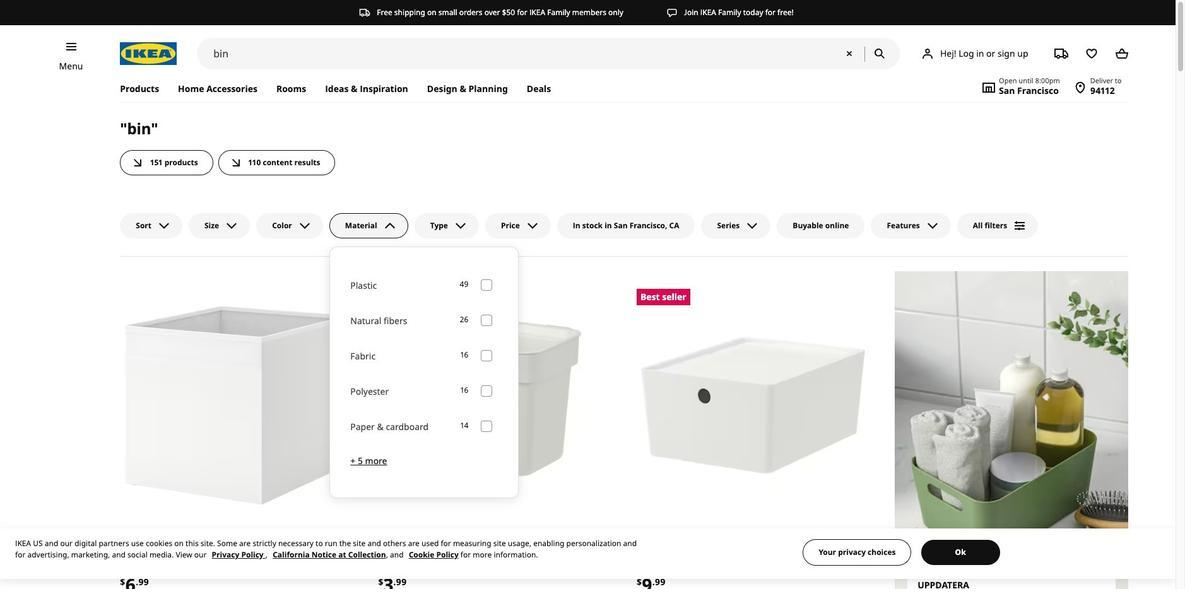 Task type: vqa. For each thing, say whether or not it's contained in the screenshot.
Missing And Damaged Orders Sometimes Things Don'T Go As Planned. If Your Order Arrived Incomplete, Contained Damaged Products, Or Didn'T Even Show Up, We'Re Here To Help.
no



Task type: locate. For each thing, give the bounding box(es) containing it.
16 products element
[[461, 350, 468, 362], [461, 385, 468, 397]]

None search field
[[197, 38, 900, 69]]

1 vertical spatial 16 products element
[[461, 385, 468, 397]]

ikea logotype, go to start page image
[[120, 42, 177, 65]]

16 products element down 26 products element
[[461, 350, 468, 362]]

16 products element up 14 products element
[[461, 385, 468, 397]]

49 products element
[[460, 279, 468, 291]]

0 vertical spatial 16 products element
[[461, 350, 468, 362]]

26 products element
[[460, 315, 468, 326]]



Task type: describe. For each thing, give the bounding box(es) containing it.
Search by product text field
[[197, 38, 900, 69]]

2 16 products element from the top
[[461, 385, 468, 397]]

1 16 products element from the top
[[461, 350, 468, 362]]

14 products element
[[461, 421, 468, 432]]



